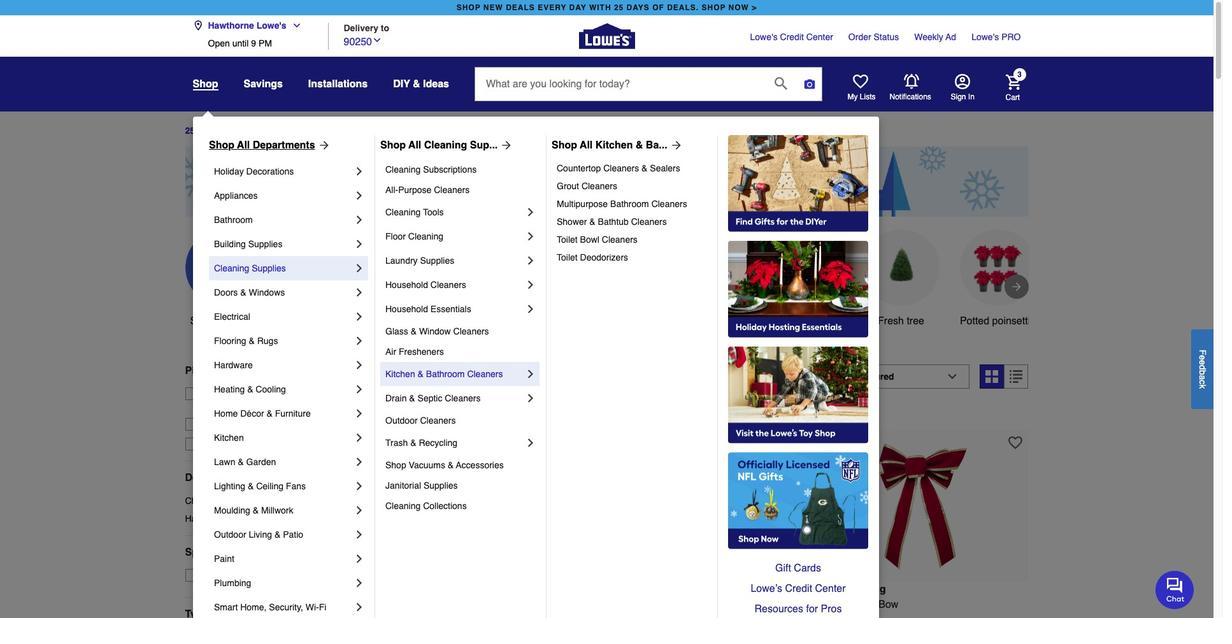 Task type: vqa. For each thing, say whether or not it's contained in the screenshot.
ft
yes



Task type: locate. For each thing, give the bounding box(es) containing it.
departments element
[[185, 472, 354, 484]]

household inside household cleaners link
[[386, 280, 428, 290]]

hawthorne inside 'button'
[[204, 401, 247, 412]]

departments down lawn
[[185, 472, 248, 484]]

hawthorne up open until 9 pm
[[208, 20, 254, 31]]

sign
[[951, 92, 967, 101]]

cleaning supplies link
[[214, 256, 353, 280]]

cooling
[[256, 384, 286, 395]]

0 vertical spatial toilet
[[557, 235, 578, 245]]

2 compare from the left
[[840, 408, 876, 419]]

outdoor down 'hanukkah decorations'
[[214, 530, 246, 540]]

0 horizontal spatial shop
[[457, 3, 481, 12]]

location image
[[193, 20, 203, 31]]

weekly
[[915, 32, 944, 42]]

plug- inside holiday living 100-count 20.62-ft white incandescent plug- in christmas string lights
[[555, 599, 578, 610]]

status
[[874, 32, 899, 42]]

drain & septic cleaners
[[386, 393, 481, 403]]

1 vertical spatial savings
[[496, 315, 532, 327]]

hawthorne down store
[[204, 401, 247, 412]]

1 horizontal spatial christmas
[[386, 614, 432, 618]]

arrow right image up the sealers in the right top of the page
[[668, 139, 683, 152]]

1 horizontal spatial plug-
[[596, 614, 619, 618]]

2 horizontal spatial bathroom
[[611, 199, 649, 209]]

& left millwork
[[253, 505, 259, 516]]

outdoor up trash
[[386, 416, 418, 426]]

1 vertical spatial household
[[386, 304, 428, 314]]

arrow right image up holiday decorations link in the top left of the page
[[315, 139, 331, 152]]

savings button
[[244, 73, 283, 96], [476, 229, 552, 329]]

in left "w"
[[834, 599, 842, 610]]

shop new deals every day with 25 days of deals. shop now > link
[[454, 0, 760, 15]]

0 horizontal spatial string
[[434, 614, 461, 618]]

chevron right image for appliances
[[353, 189, 366, 202]]

supplies for cleaning supplies
[[252, 263, 286, 273]]

in down air fresheners link
[[467, 371, 479, 389]]

departments up holiday decorations link in the top left of the page
[[253, 140, 315, 151]]

0 horizontal spatial in
[[374, 614, 383, 618]]

holiday hosting essentials. image
[[729, 241, 869, 338]]

toilet for toilet bowl cleaners
[[557, 235, 578, 245]]

living inside "holiday living 8.5-in w red bow"
[[856, 584, 886, 595]]

1 horizontal spatial shop
[[381, 140, 406, 151]]

all up countertop
[[580, 140, 593, 151]]

decorations for hanukkah decorations
[[228, 514, 275, 524]]

chevron right image for moulding & millwork
[[353, 504, 366, 517]]

0 horizontal spatial plug-
[[555, 599, 578, 610]]

countertop cleaners & sealers
[[557, 163, 681, 173]]

1 vertical spatial outdoor
[[214, 530, 246, 540]]

fast
[[204, 439, 222, 449]]

compare inside "1001813120" element
[[397, 408, 434, 419]]

bathroom
[[611, 199, 649, 209], [214, 215, 253, 225], [426, 369, 465, 379]]

& right drain
[[409, 393, 415, 403]]

supplies up cleaning supplies
[[248, 239, 283, 249]]

drain
[[386, 393, 407, 403]]

white inside button
[[792, 315, 818, 327]]

chevron down image
[[287, 20, 302, 31], [372, 35, 382, 45]]

1 horizontal spatial string
[[679, 614, 706, 618]]

1 vertical spatial kitchen
[[386, 369, 415, 379]]

& left the patio
[[275, 530, 281, 540]]

2 100- from the left
[[596, 599, 616, 610]]

shop down 25 days of deals at the top left
[[209, 140, 235, 151]]

0 horizontal spatial 20.62-
[[425, 599, 454, 610]]

1 vertical spatial savings button
[[476, 229, 552, 329]]

cleaners up multipurpose
[[582, 181, 618, 191]]

chevron right image
[[525, 206, 537, 219], [353, 214, 366, 226], [353, 238, 366, 250], [525, 254, 537, 267], [525, 303, 537, 316], [353, 335, 366, 347], [353, 359, 366, 372], [353, 383, 366, 396], [353, 432, 366, 444], [353, 456, 366, 468], [353, 504, 366, 517], [353, 553, 366, 565]]

hanging decoration
[[684, 315, 732, 342]]

1 horizontal spatial in
[[619, 614, 628, 618]]

2 20.62- from the left
[[646, 599, 675, 610]]

e up "d"
[[1198, 355, 1208, 360]]

shop up countertop
[[552, 140, 577, 151]]

1 horizontal spatial living
[[414, 584, 444, 595]]

0 vertical spatial outdoor
[[386, 416, 418, 426]]

0 horizontal spatial incandescent
[[491, 599, 552, 610]]

sign in
[[951, 92, 975, 101]]

my
[[848, 92, 858, 101]]

>
[[752, 3, 757, 12]]

1 count from the left
[[395, 599, 422, 610]]

flooring
[[214, 336, 246, 346]]

shop left electrical at the bottom of the page
[[190, 315, 214, 327]]

0 vertical spatial savings button
[[244, 73, 283, 96]]

home
[[214, 409, 238, 419]]

cleaning for collections
[[386, 501, 421, 511]]

25 days of deals. shop new deals every day. while supplies last. image
[[185, 146, 1029, 217]]

1 e from the top
[[1198, 355, 1208, 360]]

lowe's down free store pickup today at:
[[250, 401, 277, 412]]

kitchen down home
[[214, 433, 244, 443]]

holiday decorations link
[[214, 159, 353, 184]]

0 vertical spatial pickup
[[185, 365, 219, 377]]

all for cleaning
[[409, 140, 421, 151]]

shop inside button
[[190, 315, 214, 327]]

supplies up windows
[[252, 263, 286, 273]]

string inside holiday living 100-count 20.62-ft white incandescent plug- in christmas string lights
[[434, 614, 461, 618]]

cleaning down all-
[[386, 207, 421, 217]]

lawn & garden link
[[214, 450, 353, 474]]

living inside "link"
[[249, 530, 272, 540]]

kitchen down air
[[386, 369, 415, 379]]

3
[[1018, 70, 1022, 79]]

2 horizontal spatial christmas
[[631, 614, 677, 618]]

25 left days
[[185, 126, 195, 136]]

cards
[[794, 563, 822, 574]]

heart outline image
[[788, 436, 802, 450]]

ft inside holiday living 100-count 20.62-ft white incandescent plug- in christmas string lights
[[454, 599, 459, 610]]

decorations inside hanukkah decorations link
[[228, 514, 275, 524]]

0 vertical spatial hawthorne
[[208, 20, 254, 31]]

0 horizontal spatial arrow right image
[[315, 139, 331, 152]]

1 toilet from the top
[[557, 235, 578, 245]]

shop left now
[[702, 3, 726, 12]]

offers
[[224, 547, 254, 558]]

cleaning up all-
[[386, 164, 421, 175]]

decorations for holiday decorations
[[246, 166, 294, 177]]

wi-
[[306, 602, 319, 613]]

0 vertical spatial kitchen
[[596, 140, 633, 151]]

potted
[[960, 315, 990, 327]]

outdoor inside "link"
[[214, 530, 246, 540]]

arrow right image inside shop all departments link
[[315, 139, 331, 152]]

3 shop from the left
[[552, 140, 577, 151]]

0 vertical spatial center
[[807, 32, 834, 42]]

2 household from the top
[[386, 304, 428, 314]]

cleaning subscriptions link
[[386, 159, 537, 180]]

chevron right image for household essentials
[[525, 303, 537, 316]]

1 horizontal spatial arrow right image
[[498, 139, 513, 152]]

1 horizontal spatial chevron down image
[[372, 35, 382, 45]]

2 horizontal spatial living
[[856, 584, 886, 595]]

moulding & millwork
[[214, 505, 294, 516]]

0 vertical spatial household
[[386, 280, 428, 290]]

supplies up household cleaners
[[420, 256, 455, 266]]

for
[[807, 604, 818, 615]]

all up cleaning subscriptions
[[409, 140, 421, 151]]

2 vertical spatial shop
[[386, 460, 406, 470]]

white button
[[766, 229, 843, 329]]

25 inside "link"
[[614, 3, 624, 12]]

delivery up heating & cooling
[[232, 365, 271, 377]]

all inside button
[[217, 315, 228, 327]]

chevron right image for plumbing
[[353, 577, 366, 590]]

1 incandescent from the left
[[491, 599, 552, 610]]

2 vertical spatial bathroom
[[426, 369, 465, 379]]

lowe's credit center
[[751, 32, 834, 42]]

poinsettia
[[993, 315, 1036, 327]]

chevron right image for lighting & ceiling fans
[[353, 480, 366, 493]]

of
[[221, 126, 230, 136]]

0 horizontal spatial chevron down image
[[287, 20, 302, 31]]

None search field
[[475, 67, 823, 113]]

holiday inside holiday living 100-count 20.62-ft white incandescent plug- in christmas string lights
[[374, 584, 411, 595]]

shop all departments
[[209, 140, 315, 151]]

holiday decorations
[[214, 166, 294, 177]]

all up flooring
[[217, 315, 228, 327]]

lawn
[[214, 457, 235, 467]]

household down laundry
[[386, 280, 428, 290]]

1 100- from the left
[[374, 599, 395, 610]]

shop
[[193, 78, 218, 90], [190, 315, 214, 327], [386, 460, 406, 470]]

chevron right image for paint
[[353, 553, 366, 565]]

count
[[395, 599, 422, 610], [616, 599, 643, 610]]

shop all kitchen & ba... link
[[552, 138, 683, 153]]

special offers
[[185, 547, 254, 558]]

household up led
[[386, 304, 428, 314]]

0 horizontal spatial shop
[[209, 140, 235, 151]]

& left the sealers in the right top of the page
[[642, 163, 648, 173]]

0 horizontal spatial savings
[[244, 78, 283, 90]]

0 vertical spatial 25
[[614, 3, 624, 12]]

2 vertical spatial kitchen
[[214, 433, 244, 443]]

savings up 198 products in holiday decorations
[[496, 315, 532, 327]]

living inside holiday living 100-count 20.62-ft white incandescent plug- in christmas string lights
[[414, 584, 444, 595]]

shop for shop all departments
[[209, 140, 235, 151]]

1 horizontal spatial white
[[792, 315, 818, 327]]

grid view image
[[986, 370, 999, 383]]

bathroom link
[[214, 208, 353, 232]]

1 horizontal spatial incandescent
[[730, 599, 791, 610]]

1 horizontal spatial compare
[[840, 408, 876, 419]]

flooring & rugs
[[214, 336, 278, 346]]

0 horizontal spatial kitchen
[[214, 433, 244, 443]]

1 vertical spatial plug-
[[596, 614, 619, 618]]

pickup up "free"
[[185, 365, 219, 377]]

2 horizontal spatial shop
[[552, 140, 577, 151]]

kitchen & bathroom cleaners
[[386, 369, 503, 379]]

1 horizontal spatial ft
[[675, 599, 681, 610]]

1 horizontal spatial 25
[[614, 3, 624, 12]]

resources for pros
[[755, 604, 842, 615]]

bathroom up drain & septic cleaners "link"
[[426, 369, 465, 379]]

0 horizontal spatial pickup
[[185, 365, 219, 377]]

cleaners up recycling
[[420, 416, 456, 426]]

1 vertical spatial hawthorne
[[204, 401, 247, 412]]

center up 8.5-
[[816, 583, 846, 595]]

1 horizontal spatial 20.62-
[[646, 599, 675, 610]]

0 vertical spatial shop
[[193, 78, 218, 90]]

household inside household essentials link
[[386, 304, 428, 314]]

1 vertical spatial delivery
[[232, 365, 271, 377]]

& down trash & recycling link
[[448, 460, 454, 470]]

1 vertical spatial shop
[[190, 315, 214, 327]]

holiday for holiday living 8.5-in w red bow
[[817, 584, 854, 595]]

0 horizontal spatial departments
[[185, 472, 248, 484]]

shop up all-
[[381, 140, 406, 151]]

chevron right image for electrical
[[353, 310, 366, 323]]

chevron right image for household cleaners
[[525, 279, 537, 291]]

2 lights from the left
[[709, 614, 736, 618]]

1 horizontal spatial lights
[[709, 614, 736, 618]]

2 horizontal spatial arrow right image
[[668, 139, 683, 152]]

1 ft from the left
[[454, 599, 459, 610]]

1 horizontal spatial 100-
[[596, 599, 616, 610]]

cleaning down building
[[214, 263, 249, 273]]

25 right with
[[614, 3, 624, 12]]

1 shop from the left
[[209, 140, 235, 151]]

deals up the flooring & rugs
[[230, 315, 257, 327]]

resources
[[755, 604, 804, 615]]

credit up resources for pros link
[[786, 583, 813, 595]]

on
[[208, 570, 220, 581]]

chevron right image for cleaning supplies
[[353, 262, 366, 275]]

decorations inside christmas decorations link
[[228, 496, 275, 506]]

lowe's home improvement account image
[[955, 74, 970, 89]]

center left order
[[807, 32, 834, 42]]

2 count from the left
[[616, 599, 643, 610]]

toilet down the toilet bowl cleaners
[[557, 252, 578, 263]]

cleaners up outdoor cleaners link at bottom
[[445, 393, 481, 403]]

lowe's inside hawthorne lowe's button
[[257, 20, 287, 31]]

shop left new
[[457, 3, 481, 12]]

& left rugs
[[249, 336, 255, 346]]

1 horizontal spatial outdoor
[[386, 416, 418, 426]]

0 vertical spatial in
[[467, 371, 479, 389]]

hawthorne lowe's & nearby stores button
[[204, 400, 342, 413]]

fresh tree
[[878, 315, 925, 327]]

special
[[185, 547, 221, 558]]

supplies for laundry supplies
[[420, 256, 455, 266]]

& right store
[[247, 384, 253, 395]]

0 vertical spatial plug-
[[555, 599, 578, 610]]

1 vertical spatial pickup
[[249, 389, 276, 399]]

1 vertical spatial credit
[[786, 583, 813, 595]]

lowe's credit center
[[751, 583, 846, 595]]

supplies inside the laundry supplies link
[[420, 256, 455, 266]]

& right glass
[[411, 326, 417, 337]]

decorations inside holiday decorations link
[[246, 166, 294, 177]]

floor cleaning
[[386, 231, 444, 242]]

ft inside 100-count 20.62-ft multicolor incandescent plug-in christmas string lights
[[675, 599, 681, 610]]

3 arrow right image from the left
[[668, 139, 683, 152]]

1 household from the top
[[386, 280, 428, 290]]

compare inside 5013254527 element
[[840, 408, 876, 419]]

cleaning up laundry supplies
[[408, 231, 444, 242]]

deals.
[[667, 3, 699, 12]]

hanukkah decorations link
[[185, 512, 354, 525]]

supplies inside cleaning supplies link
[[252, 263, 286, 273]]

20.62- inside 100-count 20.62-ft multicolor incandescent plug-in christmas string lights
[[646, 599, 675, 610]]

string inside 100-count 20.62-ft multicolor incandescent plug-in christmas string lights
[[679, 614, 706, 618]]

1 string from the left
[[434, 614, 461, 618]]

lowe's
[[257, 20, 287, 31], [751, 32, 778, 42], [972, 32, 1000, 42], [250, 401, 277, 412]]

chevron right image for cleaning tools
[[525, 206, 537, 219]]

0 vertical spatial delivery
[[344, 23, 379, 33]]

cleaning down janitorial
[[386, 501, 421, 511]]

bathroom up shower & bathtub cleaners link
[[611, 199, 649, 209]]

arrow right image
[[1011, 280, 1023, 293]]

pickup up hawthorne lowe's & nearby stores 'button'
[[249, 389, 276, 399]]

shop up janitorial
[[386, 460, 406, 470]]

1 horizontal spatial departments
[[253, 140, 315, 151]]

lowe's left pro
[[972, 32, 1000, 42]]

0 horizontal spatial ft
[[454, 599, 459, 610]]

1 vertical spatial deals
[[230, 315, 257, 327]]

& right 'diy'
[[413, 78, 420, 90]]

chevron right image for floor cleaning
[[525, 230, 537, 243]]

2 toilet from the top
[[557, 252, 578, 263]]

arrow right image inside shop all kitchen & ba... link
[[668, 139, 683, 152]]

0 horizontal spatial compare
[[397, 408, 434, 419]]

0 horizontal spatial living
[[249, 530, 272, 540]]

lighting & ceiling fans
[[214, 481, 306, 491]]

cleaning inside "link"
[[386, 501, 421, 511]]

cleaning up subscriptions on the top of the page
[[424, 140, 467, 151]]

0 horizontal spatial 25
[[185, 126, 195, 136]]

my lists
[[848, 92, 876, 101]]

arrow right image for shop all departments
[[315, 139, 331, 152]]

shop down open
[[193, 78, 218, 90]]

k
[[1198, 384, 1208, 389]]

1 vertical spatial 25
[[185, 126, 195, 136]]

2 ft from the left
[[675, 599, 681, 610]]

all down 25 days of deals at the top left
[[237, 140, 250, 151]]

lighting
[[214, 481, 245, 491]]

christmas inside holiday living 100-count 20.62-ft white incandescent plug- in christmas string lights
[[386, 614, 432, 618]]

1 20.62- from the left
[[425, 599, 454, 610]]

0 horizontal spatial 100-
[[374, 599, 395, 610]]

lowe's up pm
[[257, 20, 287, 31]]

arrow right image up cleaning subscriptions link
[[498, 139, 513, 152]]

shop all deals button
[[185, 229, 262, 329]]

0 vertical spatial deals
[[232, 126, 256, 136]]

1 vertical spatial bathroom
[[214, 215, 253, 225]]

all for kitchen
[[580, 140, 593, 151]]

led
[[407, 315, 427, 327]]

search image
[[775, 77, 788, 90]]

collections
[[423, 501, 467, 511]]

compare for 5013254527 element at the right
[[840, 408, 876, 419]]

air fresheners link
[[386, 342, 537, 362]]

1 vertical spatial toilet
[[557, 252, 578, 263]]

2 incandescent from the left
[[730, 599, 791, 610]]

supplies inside janitorial supplies link
[[424, 481, 458, 491]]

holiday for holiday decorations
[[214, 166, 244, 177]]

compare
[[397, 408, 434, 419], [840, 408, 876, 419]]

household essentials link
[[386, 297, 525, 321]]

0 horizontal spatial outdoor
[[214, 530, 246, 540]]

credit up search image
[[781, 32, 804, 42]]

grout cleaners
[[557, 181, 618, 191]]

lowe's inside lowe's credit center link
[[751, 32, 778, 42]]

hawthorne inside button
[[208, 20, 254, 31]]

5013254527 element
[[817, 407, 876, 420]]

lowe's down >
[[751, 32, 778, 42]]

0 vertical spatial credit
[[781, 32, 804, 42]]

1 compare from the left
[[397, 408, 434, 419]]

in inside "holiday living 8.5-in w red bow"
[[834, 599, 842, 610]]

chevron right image for building supplies
[[353, 238, 366, 250]]

bathroom down appliances
[[214, 215, 253, 225]]

holiday inside "holiday living 8.5-in w red bow"
[[817, 584, 854, 595]]

2 horizontal spatial in
[[969, 92, 975, 101]]

toilet
[[557, 235, 578, 245], [557, 252, 578, 263]]

1 horizontal spatial savings
[[496, 315, 532, 327]]

toilet bowl cleaners
[[557, 235, 638, 245]]

lowe's home improvement notification center image
[[904, 74, 919, 89]]

& inside 'button'
[[280, 401, 286, 412]]

supplies inside building supplies link
[[248, 239, 283, 249]]

1 lights from the left
[[464, 614, 491, 618]]

0 horizontal spatial white
[[462, 599, 488, 610]]

arrow right image inside shop all cleaning sup... link
[[498, 139, 513, 152]]

2 string from the left
[[679, 614, 706, 618]]

find gifts for the diyer. image
[[729, 135, 869, 232]]

1 horizontal spatial in
[[834, 599, 842, 610]]

1 vertical spatial in
[[834, 599, 842, 610]]

1 vertical spatial white
[[462, 599, 488, 610]]

arrow right image
[[315, 139, 331, 152], [498, 139, 513, 152], [668, 139, 683, 152]]

delivery up lawn & garden
[[224, 439, 256, 449]]

hanukkah
[[185, 514, 225, 524]]

chevron right image for smart home, security, wi-fi
[[353, 601, 366, 614]]

& down today
[[280, 401, 286, 412]]

90250
[[344, 36, 372, 47]]

1 horizontal spatial kitchen
[[386, 369, 415, 379]]

0 vertical spatial white
[[792, 315, 818, 327]]

kitchen up countertop cleaners & sealers
[[596, 140, 633, 151]]

with
[[590, 3, 612, 12]]

outdoor for outdoor living & patio
[[214, 530, 246, 540]]

0 horizontal spatial lights
[[464, 614, 491, 618]]

2 horizontal spatial kitchen
[[596, 140, 633, 151]]

fans
[[286, 481, 306, 491]]

sign in button
[[951, 74, 975, 102]]

outdoor
[[386, 416, 418, 426], [214, 530, 246, 540]]

toilet down shower
[[557, 235, 578, 245]]

1 horizontal spatial bathroom
[[426, 369, 465, 379]]

delivery
[[344, 23, 379, 33], [232, 365, 271, 377], [224, 439, 256, 449]]

all-purpose cleaners link
[[386, 180, 537, 200]]

e up 'b'
[[1198, 360, 1208, 365]]

smart home, security, wi-fi
[[214, 602, 327, 613]]

1 arrow right image from the left
[[315, 139, 331, 152]]

chevron right image for holiday decorations
[[353, 165, 366, 178]]

cleaners up air fresheners link
[[454, 326, 489, 337]]

chevron right image
[[353, 165, 366, 178], [353, 189, 366, 202], [525, 230, 537, 243], [353, 262, 366, 275], [525, 279, 537, 291], [353, 286, 366, 299], [353, 310, 366, 323], [525, 368, 537, 381], [525, 392, 537, 405], [353, 407, 366, 420], [525, 437, 537, 449], [353, 480, 366, 493], [353, 528, 366, 541], [353, 577, 366, 590], [353, 601, 366, 614]]

all for departments
[[237, 140, 250, 151]]

plug-
[[555, 599, 578, 610], [596, 614, 619, 618]]

delivery up 90250
[[344, 23, 379, 33]]

chevron right image for doors & windows
[[353, 286, 366, 299]]

multicolor
[[683, 599, 727, 610]]

chevron right image for heating & cooling
[[353, 383, 366, 396]]

2 shop from the left
[[381, 140, 406, 151]]

1 vertical spatial chevron down image
[[372, 35, 382, 45]]

supplies down shop vacuums & accessories
[[424, 481, 458, 491]]

savings down pm
[[244, 78, 283, 90]]

incandescent inside holiday living 100-count 20.62-ft white incandescent plug- in christmas string lights
[[491, 599, 552, 610]]

arrow right image for shop all kitchen & ba...
[[668, 139, 683, 152]]

0 horizontal spatial count
[[395, 599, 422, 610]]

incandescent inside 100-count 20.62-ft multicolor incandescent plug-in christmas string lights
[[730, 599, 791, 610]]

f e e d b a c k
[[1198, 349, 1208, 389]]

1 vertical spatial center
[[816, 583, 846, 595]]

deals right of
[[232, 126, 256, 136]]

grout
[[557, 181, 579, 191]]

2 arrow right image from the left
[[498, 139, 513, 152]]



Task type: describe. For each thing, give the bounding box(es) containing it.
cleaning collections
[[386, 501, 467, 511]]

cleaners up grout cleaners link
[[604, 163, 639, 173]]

100-count 20.62-ft multicolor incandescent plug-in christmas string lights link
[[596, 584, 808, 618]]

toilet bowl cleaners link
[[557, 231, 709, 249]]

visit the lowe's toy shop. image
[[729, 347, 869, 444]]

paint link
[[214, 547, 353, 571]]

now
[[729, 3, 750, 12]]

outdoor cleaners
[[386, 416, 456, 426]]

ad
[[946, 32, 957, 42]]

electrical link
[[214, 305, 353, 329]]

0 horizontal spatial christmas
[[185, 496, 225, 506]]

count inside 100-count 20.62-ft multicolor incandescent plug-in christmas string lights
[[616, 599, 643, 610]]

laundry
[[386, 256, 418, 266]]

moulding & millwork link
[[214, 498, 353, 523]]

hardware link
[[214, 353, 353, 377]]

living for count
[[414, 584, 444, 595]]

free
[[204, 389, 223, 399]]

weekly ad
[[915, 32, 957, 42]]

lowe's pro
[[972, 32, 1021, 42]]

1 shop from the left
[[457, 3, 481, 12]]

shop for shop vacuums & accessories
[[386, 460, 406, 470]]

arrow right image for shop all cleaning sup...
[[498, 139, 513, 152]]

chevron right image for bathroom
[[353, 214, 366, 226]]

white inside holiday living 100-count 20.62-ft white incandescent plug- in christmas string lights
[[462, 599, 488, 610]]

holiday for holiday living 100-count 20.62-ft white incandescent plug- in christmas string lights
[[374, 584, 411, 595]]

shop for shop all deals
[[190, 315, 214, 327]]

lowe's home improvement cart image
[[1006, 74, 1021, 90]]

household cleaners
[[386, 280, 466, 290]]

2 e from the top
[[1198, 360, 1208, 365]]

chevron right image for outdoor living & patio
[[353, 528, 366, 541]]

hanging decoration button
[[670, 229, 746, 344]]

compare for "1001813120" element
[[397, 408, 434, 419]]

lowe's inside lowe's pro "link"
[[972, 32, 1000, 42]]

garden
[[246, 457, 276, 467]]

septic
[[418, 393, 443, 403]]

cleaning for subscriptions
[[386, 164, 421, 175]]

chevron down image inside 90250 button
[[372, 35, 382, 45]]

cleaners down the sealers in the right top of the page
[[652, 199, 688, 209]]

shop vacuums & accessories link
[[386, 455, 537, 475]]

shower
[[557, 217, 587, 227]]

& right doors
[[240, 287, 246, 298]]

fi
[[319, 602, 327, 613]]

countertop
[[557, 163, 601, 173]]

store
[[225, 389, 246, 399]]

0 horizontal spatial savings button
[[244, 73, 283, 96]]

& inside button
[[413, 78, 420, 90]]

lights inside holiday living 100-count 20.62-ft white incandescent plug- in christmas string lights
[[464, 614, 491, 618]]

laundry supplies link
[[386, 249, 525, 273]]

officially licensed n f l gifts. shop now. image
[[729, 453, 869, 549]]

lowe's home improvement lists image
[[853, 74, 868, 89]]

hawthorne for hawthorne lowe's
[[208, 20, 254, 31]]

credit for lowe's
[[786, 583, 813, 595]]

0 vertical spatial bathroom
[[611, 199, 649, 209]]

smart home, security, wi-fi link
[[214, 595, 353, 618]]

new
[[484, 3, 503, 12]]

fresh
[[878, 315, 904, 327]]

& right trash
[[411, 438, 417, 448]]

in inside button
[[969, 92, 975, 101]]

days
[[198, 126, 219, 136]]

100-count 20.62-ft multicolor incandescent plug-in christmas string lights
[[596, 599, 791, 618]]

order
[[849, 32, 872, 42]]

heart outline image
[[1009, 436, 1023, 450]]

decorations for christmas decorations
[[228, 496, 275, 506]]

heating
[[214, 384, 245, 395]]

plumbing link
[[214, 571, 353, 595]]

in inside holiday living 100-count 20.62-ft white incandescent plug- in christmas string lights
[[374, 614, 383, 618]]

b
[[1198, 370, 1208, 375]]

delivery to
[[344, 23, 389, 33]]

chevron right image for trash & recycling
[[525, 437, 537, 449]]

& left ba...
[[636, 140, 643, 151]]

& up the bowl
[[590, 217, 596, 227]]

chevron right image for drain & septic cleaners
[[525, 392, 537, 405]]

potted poinsettia
[[960, 315, 1036, 327]]

window
[[419, 326, 451, 337]]

lowe's pro link
[[972, 31, 1021, 43]]

hanging
[[689, 315, 727, 327]]

security,
[[269, 602, 303, 613]]

shop for shop
[[193, 78, 218, 90]]

lowe's home improvement logo image
[[579, 8, 635, 64]]

cleaners down air fresheners link
[[467, 369, 503, 379]]

shop new deals every day with 25 days of deals. shop now >
[[457, 3, 757, 12]]

trash & recycling
[[386, 438, 458, 448]]

lowe's inside hawthorne lowe's & nearby stores 'button'
[[250, 401, 277, 412]]

shower & bathtub cleaners
[[557, 217, 667, 227]]

all for deals
[[217, 315, 228, 327]]

in inside 100-count 20.62-ft multicolor incandescent plug-in christmas string lights
[[619, 614, 628, 618]]

household essentials
[[386, 304, 471, 314]]

appliances link
[[214, 184, 353, 208]]

shop all departments link
[[209, 138, 331, 153]]

chevron right image for lawn & garden
[[353, 456, 366, 468]]

cart
[[1006, 93, 1021, 102]]

& up heating
[[221, 365, 229, 377]]

installations button
[[308, 73, 368, 96]]

chevron right image for flooring & rugs
[[353, 335, 366, 347]]

chat invite button image
[[1156, 570, 1195, 609]]

open
[[208, 38, 230, 48]]

glass & window cleaners
[[386, 326, 489, 337]]

tools
[[423, 207, 444, 217]]

my lists link
[[848, 74, 876, 102]]

c
[[1198, 380, 1208, 384]]

toilet for toilet deodorizers
[[557, 252, 578, 263]]

2 vertical spatial delivery
[[224, 439, 256, 449]]

living for in
[[856, 584, 886, 595]]

supplies for building supplies
[[248, 239, 283, 249]]

shop button
[[193, 78, 218, 91]]

fresh tree button
[[863, 229, 940, 329]]

chevron right image for kitchen & bathroom cleaners
[[525, 368, 537, 381]]

deals inside button
[[230, 315, 257, 327]]

outdoor for outdoor cleaners
[[386, 416, 418, 426]]

lights inside 100-count 20.62-ft multicolor incandescent plug-in christmas string lights
[[709, 614, 736, 618]]

cleaners down subscriptions on the top of the page
[[434, 185, 470, 195]]

w
[[845, 599, 855, 610]]

pros
[[821, 604, 842, 615]]

all-
[[386, 185, 399, 195]]

& left ceiling
[[248, 481, 254, 491]]

household for household cleaners
[[386, 280, 428, 290]]

0 vertical spatial savings
[[244, 78, 283, 90]]

outdoor living & patio link
[[214, 523, 353, 547]]

shower & bathtub cleaners link
[[557, 213, 709, 231]]

gift cards
[[776, 563, 822, 574]]

hawthorne for hawthorne lowe's & nearby stores
[[204, 401, 247, 412]]

plug- inside 100-count 20.62-ft multicolor incandescent plug-in christmas string lights
[[596, 614, 619, 618]]

100- inside 100-count 20.62-ft multicolor incandescent plug-in christmas string lights
[[596, 599, 616, 610]]

resources for pros link
[[729, 599, 869, 618]]

floor cleaning link
[[386, 224, 525, 249]]

bowl
[[580, 235, 600, 245]]

supplies for janitorial supplies
[[424, 481, 458, 491]]

doors
[[214, 287, 238, 298]]

20.62- inside holiday living 100-count 20.62-ft white incandescent plug- in christmas string lights
[[425, 599, 454, 610]]

household for household essentials
[[386, 304, 428, 314]]

installations
[[308, 78, 368, 90]]

cleaning for tools
[[386, 207, 421, 217]]

multipurpose bathroom cleaners link
[[557, 195, 709, 213]]

kitchen for kitchen
[[214, 433, 244, 443]]

deodorizers
[[580, 252, 628, 263]]

doors & windows link
[[214, 280, 353, 305]]

lawn & garden
[[214, 457, 276, 467]]

weekly ad link
[[915, 31, 957, 43]]

center for lowe's credit center
[[807, 32, 834, 42]]

center for lowe's credit center
[[816, 583, 846, 595]]

chevron right image for kitchen
[[353, 432, 366, 444]]

order status link
[[849, 31, 899, 43]]

bow
[[879, 599, 899, 610]]

countertop cleaners & sealers link
[[557, 159, 709, 177]]

& right lawn
[[238, 457, 244, 467]]

cleaners down the bathtub at the top
[[602, 235, 638, 245]]

open until 9 pm
[[208, 38, 272, 48]]

christmas inside 100-count 20.62-ft multicolor incandescent plug-in christmas string lights
[[631, 614, 677, 618]]

chevron right image for hardware
[[353, 359, 366, 372]]

list view image
[[1011, 370, 1023, 383]]

shop for shop all kitchen & ba...
[[552, 140, 577, 151]]

kitchen for kitchen & bathroom cleaners
[[386, 369, 415, 379]]

0 vertical spatial departments
[[253, 140, 315, 151]]

& right décor
[[267, 409, 273, 419]]

home décor & furniture
[[214, 409, 311, 419]]

cleaning for supplies
[[214, 263, 249, 273]]

1 horizontal spatial pickup
[[249, 389, 276, 399]]

1001813120 element
[[374, 407, 434, 420]]

shop for shop all cleaning sup...
[[381, 140, 406, 151]]

cleaners up essentials
[[431, 280, 466, 290]]

rugs
[[257, 336, 278, 346]]

chevron right image for laundry supplies
[[525, 254, 537, 267]]

essentials
[[431, 304, 471, 314]]

0 vertical spatial chevron down image
[[287, 20, 302, 31]]

& down the fresheners
[[418, 369, 424, 379]]

count inside holiday living 100-count 20.62-ft white incandescent plug- in christmas string lights
[[395, 599, 422, 610]]

vacuums
[[409, 460, 445, 470]]

shop all cleaning sup...
[[381, 140, 498, 151]]

cleaners down multipurpose bathroom cleaners link
[[631, 217, 667, 227]]

holiday living 8.5-in w red bow
[[817, 584, 899, 610]]

hardware
[[214, 360, 253, 370]]

trash & recycling link
[[386, 431, 525, 455]]

2 shop from the left
[[702, 3, 726, 12]]

1 horizontal spatial savings button
[[476, 229, 552, 329]]

christmas decorations
[[185, 496, 275, 506]]

chevron right image for home décor & furniture
[[353, 407, 366, 420]]

a
[[1198, 375, 1208, 380]]

0 horizontal spatial in
[[467, 371, 479, 389]]

f e e d b a c k button
[[1192, 329, 1214, 409]]

0 horizontal spatial bathroom
[[214, 215, 253, 225]]

camera image
[[804, 78, 816, 91]]

to
[[381, 23, 389, 33]]

credit for lowe's
[[781, 32, 804, 42]]

Search Query text field
[[475, 68, 765, 101]]

living for patio
[[249, 530, 272, 540]]

100- inside holiday living 100-count 20.62-ft white incandescent plug- in christmas string lights
[[374, 599, 395, 610]]

ceiling
[[256, 481, 284, 491]]



